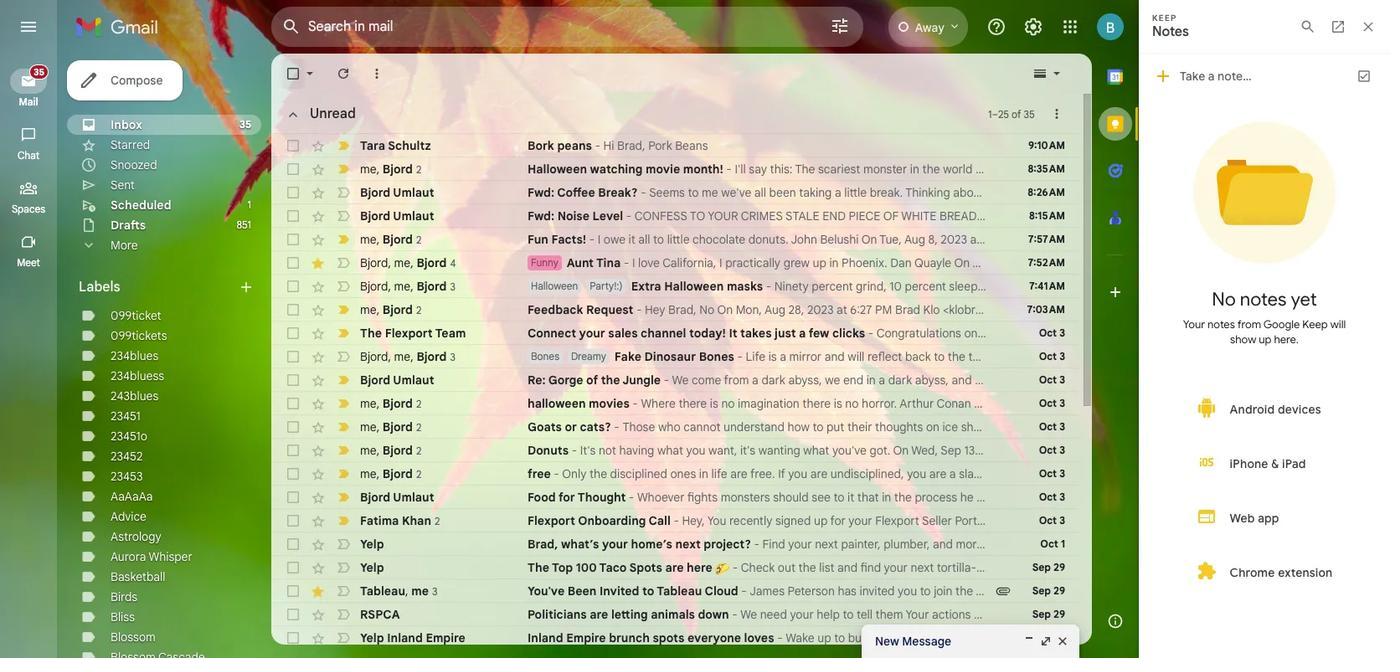 Task type: describe. For each thing, give the bounding box(es) containing it.
- down it
[[737, 349, 743, 364]]

me , bjord 2 for fun facts! - i owe it all to little chocolate donuts. john belushi on tue, aug 8, 2023 at 11:26 am brad klo <klobrad84@gmail.com> wrote: hey guys
[[360, 232, 421, 247]]

2 horizontal spatial klo
[[1150, 255, 1167, 271]]

up!
[[1022, 326, 1038, 341]]

umlaut for fwd: noise level
[[393, 209, 434, 224]]

0 vertical spatial of
[[1012, 108, 1021, 120]]

4 row from the top
[[271, 204, 1079, 228]]

the for the top 100 taco spots are here
[[528, 560, 549, 575]]

top
[[552, 560, 573, 575]]

35 link
[[10, 64, 49, 94]]

sent
[[111, 178, 135, 193]]

the flexport team
[[360, 326, 466, 341]]

5 row from the top
[[271, 228, 1301, 251]]

8:15 am
[[1029, 209, 1065, 222]]

- right 'project?'
[[754, 537, 760, 552]]

- right month!
[[726, 162, 732, 177]]

masks
[[727, 279, 763, 294]]

pork
[[648, 138, 672, 153]]

tara
[[360, 138, 385, 153]]

Search in mail search field
[[271, 7, 863, 47]]

oct 3 for -
[[1039, 397, 1065, 410]]

29 for politicians are letting animals down -
[[1054, 608, 1065, 621]]

1 horizontal spatial at
[[970, 232, 981, 247]]

few
[[809, 326, 829, 341]]

aaaaaa link
[[111, 489, 153, 504]]

brunch
[[609, 631, 650, 646]]

spaces heading
[[0, 203, 57, 216]]

for
[[559, 490, 575, 505]]

2 vertical spatial brad,
[[528, 537, 558, 552]]

row containing yelp inland empire
[[271, 626, 1079, 650]]

1 vertical spatial your
[[602, 537, 628, 552]]

0 horizontal spatial klo
[[923, 302, 940, 317]]

13 row from the top
[[271, 415, 1079, 439]]

me , bjord 2 for free -
[[360, 466, 421, 481]]

it
[[729, 326, 737, 341]]

chocolate
[[693, 232, 746, 247]]

politicians are letting animals down -
[[528, 607, 741, 622]]

1 empire from the left
[[426, 631, 466, 646]]

243blues link
[[111, 389, 159, 404]]

3 row from the top
[[271, 181, 1079, 204]]

- left "hi"
[[595, 138, 600, 153]]

starred
[[111, 137, 150, 152]]

- right free
[[554, 466, 559, 482]]

feedback
[[528, 302, 583, 317]]

today!
[[689, 326, 726, 341]]

11 row from the top
[[271, 368, 1079, 392]]

2 row from the top
[[271, 157, 1079, 181]]

re:
[[528, 373, 546, 388]]

- right break?
[[641, 185, 646, 200]]

8:26 am
[[1028, 186, 1065, 198]]

me , bjord 2 for halloween movies -
[[360, 396, 421, 411]]

goats
[[528, 420, 562, 435]]

2 vertical spatial <klobrad84@gmail.com>
[[943, 302, 1073, 317]]

1:17
[[1081, 255, 1099, 271]]

sep for inland empire brunch spots everyone loves -
[[1033, 631, 1051, 644]]

a
[[799, 326, 806, 341]]

0 horizontal spatial bones
[[531, 350, 559, 363]]

bjord umlaut for fwd: noise level -
[[360, 209, 434, 224]]

234bluess link
[[111, 368, 164, 384]]

unread tab panel
[[271, 94, 1339, 658]]

1 inside row
[[1061, 538, 1065, 550]]

- right cloud on the right of the page
[[741, 584, 747, 599]]

oct 1
[[1040, 538, 1065, 550]]

2 for halloween watching movie month! -
[[416, 163, 421, 175]]

brad, for hey
[[668, 302, 697, 317]]

me , bjord 2 for donuts -
[[360, 443, 421, 458]]

oct for sales
[[1039, 327, 1057, 339]]

- right clicks
[[868, 326, 874, 341]]

8:35 am
[[1028, 162, 1065, 175]]

takes
[[740, 326, 772, 341]]

new
[[875, 634, 899, 649]]

minimize image
[[1023, 635, 1036, 648]]

advice link
[[111, 509, 146, 524]]

refresh image
[[335, 65, 352, 82]]

blossom link
[[111, 630, 156, 645]]

9:10 am
[[1028, 139, 1065, 152]]

16 row from the top
[[271, 486, 1079, 509]]

851
[[237, 219, 251, 231]]

099ticket link
[[111, 308, 161, 323]]

row containing the flexport team
[[271, 322, 1079, 345]]

–
[[992, 108, 998, 120]]

practically
[[725, 255, 781, 271]]

belushi
[[820, 232, 859, 247]]

sep down oct 1
[[1032, 561, 1051, 574]]

2 for fun facts! - i owe it all to little chocolate donuts. john belushi on tue, aug 8, 2023 at 11:26 am brad klo <klobrad84@gmail.com> wrote: hey guys
[[416, 233, 421, 246]]

23453
[[111, 469, 143, 484]]

row containing tara schultz
[[271, 134, 1079, 157]]

inbox
[[111, 117, 142, 132]]

aaaaaa
[[111, 489, 153, 504]]

close image
[[1056, 635, 1069, 648]]

fwd: for fwd: coffee break? -
[[528, 185, 554, 200]]

funny aunt tina - i love california, i practically grew up in phoenix. dan quayle on wed, aug 9, 2023 at 1:17 pm brad klo <klobrad84@gmail.com> wrote:
[[531, 255, 1339, 271]]

oct 3 for call
[[1039, 514, 1065, 527]]

onboarding
[[578, 513, 646, 528]]

0 vertical spatial <klobrad84@gmail.com>
[[1079, 232, 1210, 247]]

23452 link
[[111, 449, 143, 464]]

advanced search options image
[[823, 9, 857, 43]]

oct 3 for of
[[1039, 374, 1065, 386]]

- down the jungle on the left bottom of the page
[[633, 396, 638, 411]]

14 row from the top
[[271, 439, 1079, 462]]

birds link
[[111, 590, 137, 605]]

california,
[[663, 255, 716, 271]]

3 inside tableau , me 3
[[432, 585, 437, 598]]

1 horizontal spatial bones
[[699, 349, 734, 364]]

🌮 image
[[716, 562, 730, 576]]

aurora whisper
[[111, 549, 192, 564]]

gorge
[[548, 373, 583, 388]]

feedback request - hey brad, no on mon, aug 28, 2023 at 6:27 pm brad klo <klobrad84@gmail.com> wrote:
[[528, 302, 1109, 317]]

23451o link
[[111, 429, 147, 444]]

goats or cats? -
[[528, 420, 623, 435]]

main menu image
[[18, 17, 39, 37]]

invited
[[600, 584, 639, 599]]

free -
[[528, 466, 562, 482]]

toggle split pane mode image
[[1032, 65, 1049, 82]]

oct for of
[[1039, 374, 1057, 386]]

quayle
[[914, 255, 952, 271]]

23451o
[[111, 429, 147, 444]]

2 for feedback request - hey brad, no on mon, aug 28, 2023 at 6:27 pm brad klo <klobrad84@gmail.com> wrote:
[[416, 304, 421, 316]]

2 horizontal spatial brad
[[1122, 255, 1147, 271]]

tara schultz
[[360, 138, 431, 153]]

3 yelp from the top
[[360, 631, 384, 646]]

1 vertical spatial pm
[[875, 302, 892, 317]]

down
[[698, 607, 729, 622]]

free
[[528, 466, 551, 482]]

am
[[1011, 232, 1029, 247]]

2 vertical spatial 2023
[[807, 302, 834, 317]]

bjord umlaut for food for thought -
[[360, 490, 434, 505]]

blossom
[[111, 630, 156, 645]]

just
[[775, 326, 796, 341]]

1 horizontal spatial klo
[[1060, 232, 1076, 247]]

1 vertical spatial to
[[642, 584, 654, 599]]

advice
[[111, 509, 146, 524]]

re: gorge of the jungle -
[[528, 373, 672, 388]]

break?
[[598, 185, 638, 200]]

inbox link
[[111, 117, 142, 132]]

2 for donuts -
[[416, 444, 421, 457]]

umlaut for re: gorge of the jungle
[[393, 373, 434, 388]]

in
[[829, 255, 839, 271]]

0 horizontal spatial aug
[[765, 302, 786, 317]]

me , bjord 2 for feedback request - hey brad, no on mon, aug 28, 2023 at 6:27 pm brad klo <klobrad84@gmail.com> wrote:
[[360, 302, 421, 317]]

compose button
[[67, 60, 183, 100]]

loves
[[744, 631, 774, 646]]

support image
[[987, 17, 1007, 37]]

level
[[593, 209, 623, 224]]

brad, for hi
[[617, 138, 645, 153]]

2 horizontal spatial 2023
[[1038, 255, 1065, 271]]

oct 3 for thought
[[1039, 491, 1065, 503]]

me , bjord 2 for goats or cats? -
[[360, 419, 421, 434]]

18 row from the top
[[271, 533, 1079, 556]]

everyone
[[687, 631, 741, 646]]

- right tina
[[624, 255, 629, 271]]

23453 link
[[111, 469, 143, 484]]

tue,
[[880, 232, 902, 247]]

bliss
[[111, 610, 135, 625]]

unread
[[310, 106, 356, 122]]

1 horizontal spatial brad
[[1032, 232, 1057, 247]]

umlaut for food for thought
[[393, 490, 434, 505]]

more image
[[368, 65, 385, 82]]

oct for -
[[1039, 397, 1057, 410]]

- down extra
[[636, 302, 642, 317]]

project?
[[704, 537, 751, 552]]

fatima khan 2
[[360, 513, 440, 528]]

2 for halloween movies -
[[416, 397, 421, 410]]

halloween movies -
[[528, 396, 641, 411]]

scheduled
[[111, 198, 171, 213]]

oct 3 for cats?
[[1039, 420, 1065, 433]]

0 horizontal spatial tableau
[[360, 583, 405, 598]]

up
[[813, 255, 826, 271]]

2 horizontal spatial at
[[1068, 255, 1078, 271]]

1 horizontal spatial flexport
[[528, 513, 575, 528]]

compose
[[111, 73, 163, 88]]

peans
[[557, 138, 592, 153]]

funny
[[531, 256, 558, 269]]

halloween down california,
[[664, 279, 724, 294]]

0 vertical spatial pm
[[1102, 255, 1119, 271]]

cloud
[[705, 584, 738, 599]]

chat
[[18, 149, 39, 162]]

0 vertical spatial to
[[653, 232, 664, 247]]

donuts
[[528, 443, 569, 458]]

donuts.
[[748, 232, 789, 247]]

yelp for brad, what's your home's next project?
[[360, 537, 384, 552]]

bjord , me , bjord 3 for extra halloween masks -
[[360, 278, 456, 294]]



Task type: locate. For each thing, give the bounding box(es) containing it.
- right thought
[[629, 490, 634, 505]]

new message
[[875, 634, 951, 649]]

sep up the sep 27 at the bottom right of page
[[1032, 608, 1051, 621]]

no
[[700, 302, 715, 317]]

1 horizontal spatial are
[[665, 560, 684, 575]]

sep 29 down oct 1
[[1032, 561, 1065, 574]]

35
[[34, 66, 44, 78], [1024, 108, 1035, 120], [240, 118, 251, 131]]

next
[[675, 537, 701, 552]]

0 vertical spatial yelp
[[360, 537, 384, 552]]

phoenix.
[[842, 255, 887, 271]]

2 bjord , me , bjord 3 from the top
[[360, 349, 456, 364]]

you've
[[528, 584, 565, 599]]

0 vertical spatial at
[[970, 232, 981, 247]]

1 horizontal spatial i
[[632, 255, 635, 271]]

sep right has attachment icon
[[1032, 585, 1051, 597]]

your up taco at the bottom left of the page
[[602, 537, 628, 552]]

of right the 25
[[1012, 108, 1021, 120]]

love
[[638, 255, 660, 271]]

35 up mail
[[34, 66, 44, 78]]

row containing fatima khan
[[271, 509, 1079, 533]]

brad up congratulations
[[895, 302, 920, 317]]

labels heading
[[79, 279, 238, 296]]

klo up 7:52 am in the top right of the page
[[1060, 232, 1076, 247]]

2023 right 9,
[[1038, 255, 1065, 271]]

brad, up top
[[528, 537, 558, 552]]

35 right the 25
[[1024, 108, 1035, 120]]

hey left guys
[[1249, 232, 1269, 247]]

of
[[1012, 108, 1021, 120], [586, 373, 598, 388]]

1 umlaut from the top
[[393, 185, 434, 200]]

bjord umlaut for fwd: coffee break? -
[[360, 185, 434, 200]]

umlaut up bjord , me , bjord 4
[[393, 209, 434, 224]]

1 29 from the top
[[1054, 561, 1065, 574]]

pop out image
[[1039, 635, 1053, 648]]

1 me , bjord 2 from the top
[[360, 161, 421, 176]]

halloween for halloween watching movie month! -
[[528, 162, 587, 177]]

here
[[687, 560, 713, 575]]

7:03 am
[[1027, 303, 1065, 316]]

bones down today!
[[699, 349, 734, 364]]

3 umlaut from the top
[[393, 373, 434, 388]]

halloween for halloween
[[531, 280, 578, 292]]

- right loves
[[777, 631, 783, 646]]

aug
[[904, 232, 925, 247], [1002, 255, 1023, 271], [765, 302, 786, 317]]

1 horizontal spatial aug
[[904, 232, 925, 247]]

astrology link
[[111, 529, 161, 544]]

bones
[[699, 349, 734, 364], [531, 350, 559, 363]]

drafts link
[[111, 218, 146, 233]]

0 vertical spatial hey
[[1249, 232, 1269, 247]]

6 row from the top
[[271, 251, 1339, 275]]

umlaut up the khan
[[393, 490, 434, 505]]

3 sep 29 from the top
[[1032, 608, 1065, 621]]

2 vertical spatial wrote:
[[1076, 302, 1109, 317]]

2 bjord umlaut from the top
[[360, 209, 434, 224]]

bjord umlaut down the flexport team on the left of page
[[360, 373, 434, 388]]

3 me , bjord 2 from the top
[[360, 302, 421, 317]]

5 me , bjord 2 from the top
[[360, 419, 421, 434]]

fwd:
[[528, 185, 554, 200], [528, 209, 554, 224]]

22 row from the top
[[271, 626, 1079, 650]]

4 umlaut from the top
[[393, 490, 434, 505]]

1 horizontal spatial tableau
[[657, 584, 702, 599]]

dinosaur
[[644, 349, 696, 364]]

oct for call
[[1039, 514, 1057, 527]]

6 me , bjord 2 from the top
[[360, 443, 421, 458]]

the for the flexport team
[[360, 326, 382, 341]]

0 horizontal spatial hey
[[645, 302, 665, 317]]

6 oct 3 from the top
[[1039, 444, 1065, 456]]

aug left 28,
[[765, 302, 786, 317]]

- right down
[[732, 607, 738, 622]]

8 oct 3 from the top
[[1039, 491, 1065, 503]]

12 row from the top
[[271, 392, 1079, 415]]

0 horizontal spatial brad
[[895, 302, 920, 317]]

are down been
[[590, 607, 608, 622]]

on left wed,
[[954, 255, 970, 271]]

empire down tableau , me 3
[[426, 631, 466, 646]]

0 vertical spatial are
[[665, 560, 684, 575]]

2 vertical spatial on
[[717, 302, 733, 317]]

2 oct 3 from the top
[[1039, 350, 1065, 363]]

politicians
[[528, 607, 587, 622]]

inland
[[387, 631, 423, 646], [528, 631, 563, 646]]

2 yelp from the top
[[360, 560, 384, 575]]

your up the dreamy
[[579, 326, 605, 341]]

1 yelp from the top
[[360, 537, 384, 552]]

are left here
[[665, 560, 684, 575]]

2 horizontal spatial wrote:
[[1303, 255, 1336, 271]]

0 horizontal spatial the
[[360, 326, 382, 341]]

oct for your
[[1040, 538, 1058, 550]]

1 horizontal spatial wrote:
[[1213, 232, 1246, 247]]

23451
[[111, 409, 141, 424]]

unread main content
[[271, 54, 1339, 658]]

navigation
[[0, 54, 59, 658]]

0 horizontal spatial at
[[837, 302, 847, 317]]

dreamy
[[571, 350, 606, 363]]

bjord , me , bjord 3 down the flexport team on the left of page
[[360, 349, 456, 364]]

snoozed link
[[111, 157, 157, 173]]

pm right 1:17
[[1102, 255, 1119, 271]]

of left the
[[586, 373, 598, 388]]

35 inside navigation
[[34, 66, 44, 78]]

navigation containing mail
[[0, 54, 59, 658]]

100
[[576, 560, 597, 575]]

0 horizontal spatial 2023
[[807, 302, 834, 317]]

brad
[[1032, 232, 1057, 247], [1122, 255, 1147, 271], [895, 302, 920, 317]]

2 fwd: from the top
[[528, 209, 554, 224]]

2 vertical spatial aug
[[765, 302, 786, 317]]

35 inside unread tab panel
[[1024, 108, 1035, 120]]

whisper
[[149, 549, 192, 564]]

1 oct 3 from the top
[[1039, 327, 1065, 339]]

oct for cats?
[[1039, 420, 1057, 433]]

2023 right 8,
[[941, 232, 967, 247]]

brad up 7:52 am in the top right of the page
[[1032, 232, 1057, 247]]

17 row from the top
[[271, 509, 1079, 533]]

bjord , me , bjord 3 for fake dinosaur bones -
[[360, 349, 456, 364]]

2 vertical spatial 1
[[1061, 538, 1065, 550]]

umlaut for fwd: coffee break?
[[393, 185, 434, 200]]

fun
[[528, 232, 548, 247]]

3 oct 3 from the top
[[1039, 374, 1065, 386]]

2 for goats or cats? -
[[416, 421, 421, 433]]

settings image
[[1023, 17, 1043, 37]]

23451 link
[[111, 409, 141, 424]]

you've been invited to tableau cloud -
[[528, 584, 750, 599]]

animals
[[651, 607, 695, 622]]

yelp for the top 100 taco spots are here
[[360, 560, 384, 575]]

0 vertical spatial aug
[[904, 232, 925, 247]]

0 horizontal spatial inland
[[387, 631, 423, 646]]

bjord , me , bjord 3 down bjord , me , bjord 4
[[360, 278, 456, 294]]

1 vertical spatial flexport
[[528, 513, 575, 528]]

pm
[[1102, 255, 1119, 271], [875, 302, 892, 317]]

- right level
[[626, 209, 632, 224]]

sent link
[[111, 178, 135, 193]]

9 row from the top
[[271, 322, 1079, 345]]

099tickets link
[[111, 328, 167, 343]]

0 horizontal spatial i
[[598, 232, 601, 247]]

the left top
[[528, 560, 549, 575]]

35 left unread button
[[240, 118, 251, 131]]

3 bjord umlaut from the top
[[360, 373, 434, 388]]

9 oct 3 from the top
[[1039, 514, 1065, 527]]

to down "spots"
[[642, 584, 654, 599]]

halloween
[[528, 396, 586, 411]]

at left '11:26'
[[970, 232, 981, 247]]

4
[[450, 257, 456, 269]]

1 vertical spatial yelp
[[360, 560, 384, 575]]

basketball link
[[111, 569, 165, 585]]

1 vertical spatial of
[[586, 373, 598, 388]]

4 bjord umlaut from the top
[[360, 490, 434, 505]]

2 inside the fatima khan 2
[[435, 515, 440, 527]]

sep 29 for politicians are letting animals down -
[[1032, 608, 1065, 621]]

2 sep 29 from the top
[[1032, 585, 1065, 597]]

1 vertical spatial the
[[528, 560, 549, 575]]

hi
[[603, 138, 614, 153]]

request
[[586, 302, 633, 317]]

brad right 1:17
[[1122, 255, 1147, 271]]

umlaut down the flexport team on the left of page
[[393, 373, 434, 388]]

brad, left no
[[668, 302, 697, 317]]

search in mail image
[[276, 12, 307, 42]]

i left "love"
[[632, 255, 635, 271]]

sep 29 up the sep 27 at the bottom right of page
[[1032, 608, 1065, 621]]

0 vertical spatial sep 29
[[1032, 561, 1065, 574]]

2 vertical spatial sep 29
[[1032, 608, 1065, 621]]

on left tue,
[[862, 232, 877, 247]]

aurora
[[111, 549, 146, 564]]

0 horizontal spatial wrote:
[[1076, 302, 1109, 317]]

yelp up tableau , me 3
[[360, 560, 384, 575]]

2 vertical spatial yelp
[[360, 631, 384, 646]]

mail heading
[[0, 95, 57, 109]]

28,
[[789, 302, 804, 317]]

1 for 1
[[248, 198, 251, 211]]

- left owe
[[589, 232, 595, 247]]

sep 29 right has attachment icon
[[1032, 585, 1065, 597]]

0 vertical spatial fwd:
[[528, 185, 554, 200]]

meet heading
[[0, 256, 57, 270]]

21 row from the top
[[271, 603, 1079, 626]]

7:57 am
[[1028, 233, 1065, 245]]

flexport onboarding call -
[[528, 513, 682, 528]]

mail
[[19, 95, 38, 108]]

15 row from the top
[[271, 462, 1079, 486]]

bjord umlaut for re: gorge of the jungle -
[[360, 373, 434, 388]]

tab list
[[1092, 54, 1139, 598]]

on
[[862, 232, 877, 247], [954, 255, 970, 271], [717, 302, 733, 317]]

234bluess
[[111, 368, 164, 384]]

oct for thought
[[1039, 491, 1057, 503]]

<klobrad84@gmail.com> up 1:17
[[1079, 232, 1210, 247]]

bjord umlaut up bjord , me , bjord 4
[[360, 209, 434, 224]]

3
[[450, 280, 456, 293], [1060, 327, 1065, 339], [1060, 350, 1065, 363], [450, 350, 456, 363], [1060, 374, 1065, 386], [1060, 397, 1065, 410], [1060, 420, 1065, 433], [1060, 444, 1065, 456], [1060, 467, 1065, 480], [1060, 491, 1065, 503], [1060, 514, 1065, 527], [432, 585, 437, 598]]

2 inland from the left
[[528, 631, 563, 646]]

sep left 27
[[1033, 631, 1051, 644]]

klo right 1:17
[[1150, 255, 1167, 271]]

0 vertical spatial brad,
[[617, 138, 645, 153]]

connect
[[528, 326, 576, 341]]

fwd: up fun
[[528, 209, 554, 224]]

2023 up few
[[807, 302, 834, 317]]

2 horizontal spatial 1
[[1061, 538, 1065, 550]]

party!:)
[[590, 280, 623, 292]]

2 horizontal spatial brad,
[[668, 302, 697, 317]]

hey up channel
[[645, 302, 665, 317]]

<klobrad84@gmail.com> up signing
[[943, 302, 1073, 317]]

flexport down food
[[528, 513, 575, 528]]

on right no
[[717, 302, 733, 317]]

flexport left team
[[385, 326, 433, 341]]

1 vertical spatial 29
[[1054, 585, 1065, 597]]

i left owe
[[598, 232, 601, 247]]

6:27
[[850, 302, 872, 317]]

side panel section
[[1092, 54, 1139, 645]]

2 vertical spatial 29
[[1054, 608, 1065, 621]]

1 vertical spatial 1
[[248, 198, 251, 211]]

home's
[[631, 537, 672, 552]]

1 row from the top
[[271, 134, 1079, 157]]

1 vertical spatial brad
[[1122, 255, 1147, 271]]

me , bjord 2
[[360, 161, 421, 176], [360, 232, 421, 247], [360, 302, 421, 317], [360, 396, 421, 411], [360, 419, 421, 434], [360, 443, 421, 458], [360, 466, 421, 481]]

more button
[[67, 235, 261, 255]]

Search in mail text field
[[308, 18, 783, 35]]

1 horizontal spatial on
[[862, 232, 877, 247]]

inland empire brunch spots everyone loves -
[[528, 631, 786, 646]]

i
[[598, 232, 601, 247], [632, 255, 635, 271], [719, 255, 722, 271]]

1 vertical spatial <klobrad84@gmail.com>
[[1170, 255, 1300, 271]]

umlaut
[[393, 185, 434, 200], [393, 209, 434, 224], [393, 373, 434, 388], [393, 490, 434, 505]]

2 for free -
[[416, 468, 421, 480]]

bjord umlaut up the fatima khan 2
[[360, 490, 434, 505]]

basketball
[[111, 569, 165, 585]]

1 vertical spatial wrote:
[[1303, 255, 1336, 271]]

20 row from the top
[[271, 580, 1079, 603]]

donuts -
[[528, 443, 580, 458]]

4 me , bjord 2 from the top
[[360, 396, 421, 411]]

row containing tableau
[[271, 580, 1079, 603]]

2 horizontal spatial i
[[719, 255, 722, 271]]

1 for 1 – 25 of 35
[[988, 108, 992, 120]]

1 horizontal spatial 2023
[[941, 232, 967, 247]]

scheduled link
[[111, 198, 171, 213]]

0 horizontal spatial empire
[[426, 631, 466, 646]]

tableau up animals
[[657, 584, 702, 599]]

2 empire from the left
[[566, 631, 606, 646]]

has attachment image
[[995, 583, 1012, 600]]

- right cats?
[[614, 420, 620, 435]]

1 vertical spatial aug
[[1002, 255, 1023, 271]]

0 vertical spatial 29
[[1054, 561, 1065, 574]]

2 umlaut from the top
[[393, 209, 434, 224]]

chat heading
[[0, 149, 57, 162]]

1 vertical spatial at
[[1068, 255, 1078, 271]]

099tickets
[[111, 328, 167, 343]]

fwd: left coffee
[[528, 185, 554, 200]]

- right call
[[674, 513, 679, 528]]

7:41 am
[[1029, 280, 1065, 292]]

1 horizontal spatial 1
[[988, 108, 992, 120]]

1 bjord umlaut from the top
[[360, 185, 434, 200]]

- right masks
[[766, 279, 771, 294]]

watching
[[590, 162, 643, 177]]

2 29 from the top
[[1054, 585, 1065, 597]]

1 vertical spatial 2023
[[1038, 255, 1065, 271]]

halloween down bork
[[528, 162, 587, 177]]

row
[[271, 134, 1079, 157], [271, 157, 1079, 181], [271, 181, 1079, 204], [271, 204, 1079, 228], [271, 228, 1301, 251], [271, 251, 1339, 275], [271, 275, 1079, 298], [271, 298, 1109, 322], [271, 322, 1079, 345], [271, 345, 1079, 368], [271, 368, 1079, 392], [271, 392, 1079, 415], [271, 415, 1079, 439], [271, 439, 1079, 462], [271, 462, 1079, 486], [271, 486, 1079, 509], [271, 509, 1079, 533], [271, 533, 1079, 556], [271, 556, 1079, 580], [271, 580, 1079, 603], [271, 603, 1079, 626], [271, 626, 1079, 650]]

wrote:
[[1213, 232, 1246, 247], [1303, 255, 1336, 271], [1076, 302, 1109, 317]]

1 horizontal spatial empire
[[566, 631, 606, 646]]

0 vertical spatial flexport
[[385, 326, 433, 341]]

clicks
[[832, 326, 865, 341]]

fwd: for fwd: noise level -
[[528, 209, 554, 224]]

inbox section options image
[[1049, 106, 1065, 122]]

0 horizontal spatial on
[[717, 302, 733, 317]]

halloween
[[528, 162, 587, 177], [664, 279, 724, 294], [531, 280, 578, 292]]

None checkbox
[[285, 137, 301, 154], [285, 184, 301, 201], [285, 208, 301, 224], [285, 255, 301, 271], [285, 278, 301, 295], [285, 325, 301, 342], [285, 372, 301, 389], [285, 395, 301, 412], [285, 442, 301, 459], [285, 489, 301, 506], [285, 513, 301, 529], [285, 536, 301, 553], [285, 606, 301, 623], [285, 137, 301, 154], [285, 184, 301, 201], [285, 208, 301, 224], [285, 255, 301, 271], [285, 278, 301, 295], [285, 325, 301, 342], [285, 372, 301, 389], [285, 395, 301, 412], [285, 442, 301, 459], [285, 489, 301, 506], [285, 513, 301, 529], [285, 536, 301, 553], [285, 606, 301, 623]]

1 horizontal spatial hey
[[1249, 232, 1269, 247]]

1 vertical spatial hey
[[645, 302, 665, 317]]

1 inland from the left
[[387, 631, 423, 646]]

aurora whisper link
[[111, 549, 192, 564]]

7 row from the top
[[271, 275, 1079, 298]]

month!
[[683, 162, 723, 177]]

me , bjord 2 for halloween watching movie month! -
[[360, 161, 421, 176]]

at left 6:27
[[837, 302, 847, 317]]

0 horizontal spatial pm
[[875, 302, 892, 317]]

spots
[[653, 631, 685, 646]]

umlaut down schultz
[[393, 185, 434, 200]]

i down "chocolate"
[[719, 255, 722, 271]]

1 horizontal spatial the
[[528, 560, 549, 575]]

yelp down fatima
[[360, 537, 384, 552]]

sep for politicians are letting animals down -
[[1032, 608, 1051, 621]]

19 row from the top
[[271, 556, 1079, 580]]

2 horizontal spatial aug
[[1002, 255, 1023, 271]]

10 row from the top
[[271, 345, 1079, 368]]

labels
[[79, 279, 120, 296]]

8 row from the top
[[271, 298, 1109, 322]]

oct 3 for sales
[[1039, 327, 1065, 339]]

2 horizontal spatial 35
[[1024, 108, 1035, 120]]

more
[[111, 238, 138, 253]]

sep 27
[[1033, 631, 1065, 644]]

0 vertical spatial brad
[[1032, 232, 1057, 247]]

empire down politicians
[[566, 631, 606, 646]]

0 vertical spatial bjord , me , bjord 3
[[360, 278, 456, 294]]

starred link
[[111, 137, 150, 152]]

fake
[[615, 349, 641, 364]]

or
[[565, 420, 577, 435]]

1 horizontal spatial 35
[[240, 118, 251, 131]]

0 vertical spatial klo
[[1060, 232, 1076, 247]]

<klobrad84@gmail.com> down guys
[[1170, 255, 1300, 271]]

0 horizontal spatial flexport
[[385, 326, 433, 341]]

7 me , bjord 2 from the top
[[360, 466, 421, 481]]

0 vertical spatial wrote:
[[1213, 232, 1246, 247]]

- down goats or cats? -
[[572, 443, 577, 458]]

sep 29 for you've been invited to tableau cloud -
[[1032, 585, 1065, 597]]

klo up congratulations
[[923, 302, 940, 317]]

5 oct 3 from the top
[[1039, 420, 1065, 433]]

pm right 6:27
[[875, 302, 892, 317]]

- down dinosaur
[[664, 373, 669, 388]]

0 vertical spatial the
[[360, 326, 382, 341]]

1 sep 29 from the top
[[1032, 561, 1065, 574]]

23452
[[111, 449, 143, 464]]

tableau up rspca at left
[[360, 583, 405, 598]]

,
[[377, 161, 380, 176], [377, 232, 380, 247], [388, 255, 391, 270], [411, 255, 414, 270], [388, 278, 391, 294], [411, 278, 414, 294], [377, 302, 380, 317], [388, 349, 391, 364], [411, 349, 414, 364], [377, 396, 380, 411], [377, 419, 380, 434], [377, 443, 380, 458], [377, 466, 380, 481], [405, 583, 408, 598]]

sep 29
[[1032, 561, 1065, 574], [1032, 585, 1065, 597], [1032, 608, 1065, 621]]

2 vertical spatial klo
[[923, 302, 940, 317]]

extra halloween masks -
[[631, 279, 774, 294]]

1 vertical spatial fwd:
[[528, 209, 554, 224]]

noise
[[557, 209, 590, 224]]

bjord umlaut down "tara schultz"
[[360, 185, 434, 200]]

owe
[[604, 232, 626, 247]]

7 oct 3 from the top
[[1039, 467, 1065, 480]]

bones down the connect
[[531, 350, 559, 363]]

food for thought -
[[528, 490, 637, 505]]

schultz
[[388, 138, 431, 153]]

aug left 8,
[[904, 232, 925, 247]]

2 vertical spatial at
[[837, 302, 847, 317]]

1 vertical spatial brad,
[[668, 302, 697, 317]]

the left team
[[360, 326, 382, 341]]

halloween up feedback
[[531, 280, 578, 292]]

0 vertical spatial on
[[862, 232, 877, 247]]

0 vertical spatial your
[[579, 326, 605, 341]]

row containing rspca
[[271, 603, 1079, 626]]

1 horizontal spatial inland
[[528, 631, 563, 646]]

3 29 from the top
[[1054, 608, 1065, 621]]

gmail image
[[75, 10, 167, 44]]

2 me , bjord 2 from the top
[[360, 232, 421, 247]]

0 horizontal spatial are
[[590, 607, 608, 622]]

- down 'project?'
[[730, 560, 741, 575]]

2 vertical spatial brad
[[895, 302, 920, 317]]

29 for you've been invited to tableau cloud -
[[1054, 585, 1065, 597]]

1 bjord , me , bjord 3 from the top
[[360, 278, 456, 294]]

astrology
[[111, 529, 161, 544]]

None checkbox
[[285, 65, 301, 82], [285, 161, 301, 178], [285, 231, 301, 248], [285, 301, 301, 318], [285, 348, 301, 365], [285, 419, 301, 435], [285, 466, 301, 482], [285, 559, 301, 576], [285, 583, 301, 600], [285, 630, 301, 647], [285, 65, 301, 82], [285, 161, 301, 178], [285, 231, 301, 248], [285, 301, 301, 318], [285, 348, 301, 365], [285, 419, 301, 435], [285, 466, 301, 482], [285, 559, 301, 576], [285, 583, 301, 600], [285, 630, 301, 647]]

to right all
[[653, 232, 664, 247]]

099ticket
[[111, 308, 161, 323]]

yelp down rspca at left
[[360, 631, 384, 646]]

2 horizontal spatial on
[[954, 255, 970, 271]]

at left 1:17
[[1068, 255, 1078, 271]]

1 vertical spatial are
[[590, 607, 608, 622]]

1 vertical spatial bjord , me , bjord 3
[[360, 349, 456, 364]]

1 vertical spatial on
[[954, 255, 970, 271]]

spaces
[[12, 203, 45, 215]]

1 horizontal spatial brad,
[[617, 138, 645, 153]]

4 oct 3 from the top
[[1039, 397, 1065, 410]]

1 fwd: from the top
[[528, 185, 554, 200]]

brad, right "hi"
[[617, 138, 645, 153]]

movie
[[646, 162, 680, 177]]

tableau
[[360, 583, 405, 598], [657, 584, 702, 599]]

sep for you've been invited to tableau cloud -
[[1032, 585, 1051, 597]]

inland down rspca at left
[[387, 631, 423, 646]]

inland down politicians
[[528, 631, 563, 646]]

0 horizontal spatial of
[[586, 373, 598, 388]]



Task type: vqa. For each thing, say whether or not it's contained in the screenshot.
frankbrownnn104@gmail.com
no



